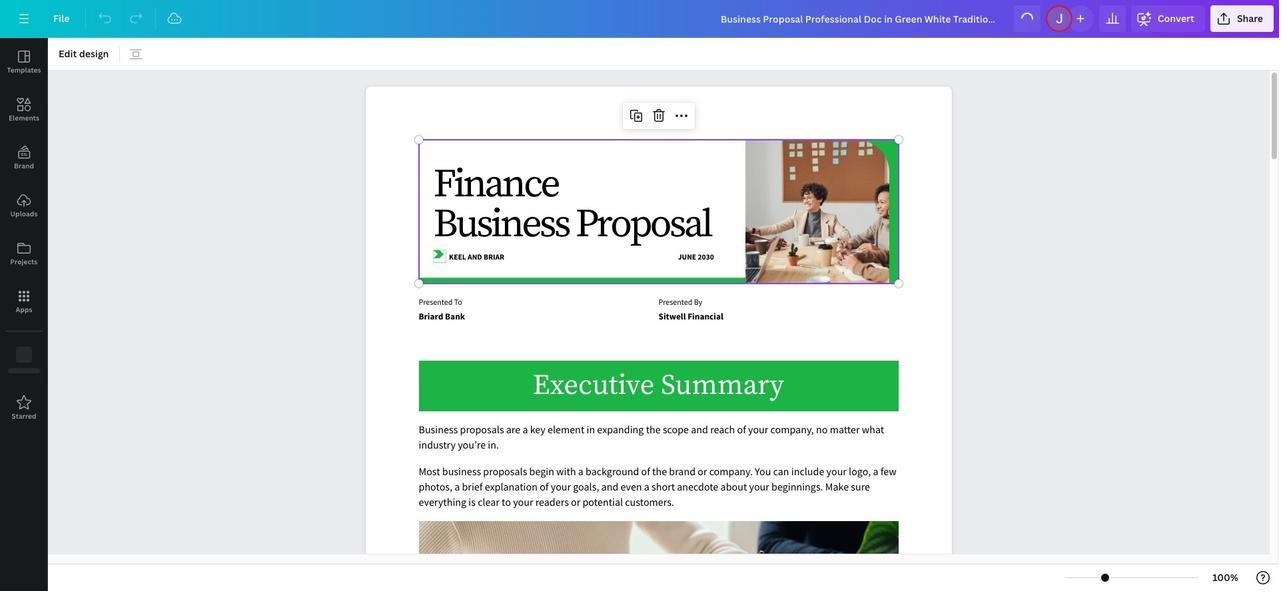 Task type: describe. For each thing, give the bounding box(es) containing it.
main menu bar
[[0, 0, 1280, 38]]



Task type: vqa. For each thing, say whether or not it's contained in the screenshot.
the within the I am not a design expert. How can I learn how to use Canva for Education in the classroom?
no



Task type: locate. For each thing, give the bounding box(es) containing it.
side panel tab list
[[0, 38, 48, 433]]

None text field
[[366, 87, 952, 592]]

Zoom button
[[1204, 568, 1248, 589]]

Design title text field
[[710, 5, 1009, 32]]



